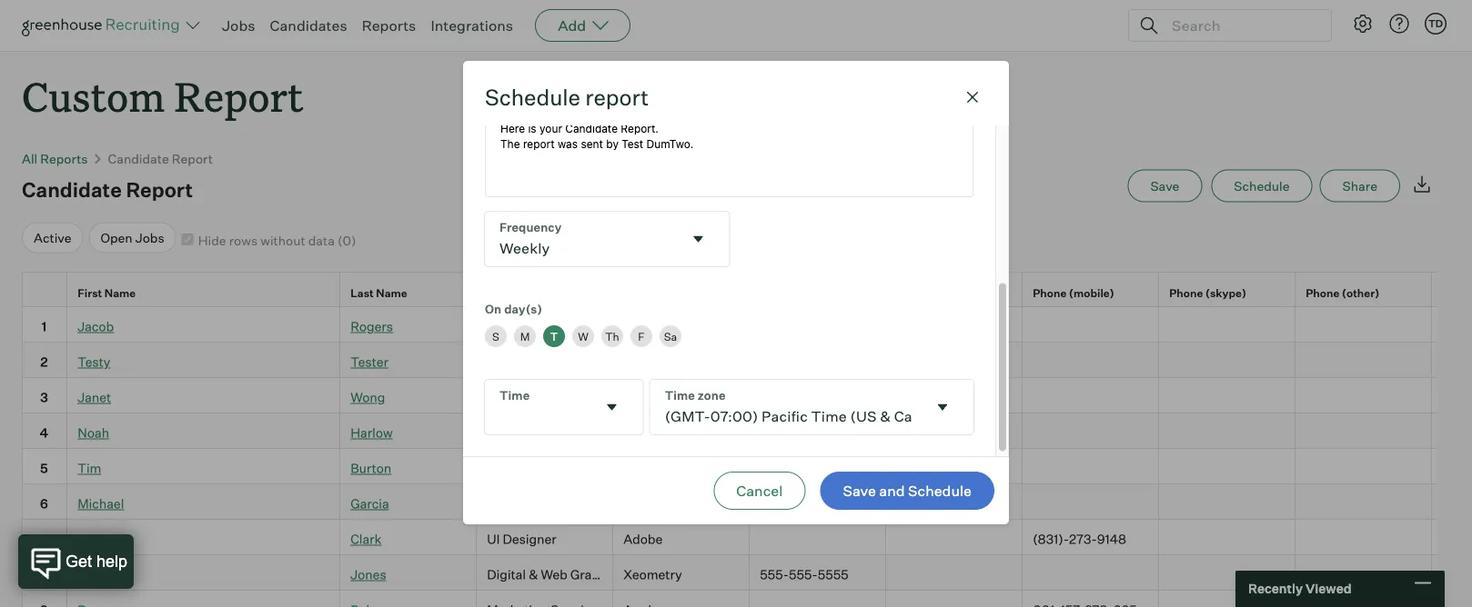 Task type: locate. For each thing, give the bounding box(es) containing it.
harlow
[[350, 425, 393, 441]]

candidate down all reports
[[22, 177, 122, 202]]

6 row from the top
[[22, 449, 1472, 485]]

3 555-555-5555 from the top
[[760, 567, 849, 583]]

(other)
[[1342, 286, 1380, 299]]

tim
[[78, 461, 101, 477]]

reports right candidates link on the left of page
[[362, 16, 416, 35]]

1 5555 from the top
[[818, 425, 849, 441]]

ui
[[487, 532, 500, 548]]

save inside save and schedule 'button'
[[843, 482, 876, 501]]

wong
[[350, 390, 385, 406]]

table
[[22, 272, 1472, 608]]

designer for ux/ui designer
[[528, 319, 581, 335]]

4 row from the top
[[22, 378, 1472, 414]]

1 horizontal spatial save
[[1150, 178, 1179, 194]]

graphic
[[570, 567, 617, 583]]

phone (other)
[[1306, 286, 1380, 299]]

row
[[22, 272, 1472, 312], [22, 307, 1472, 343], [22, 343, 1472, 378], [22, 378, 1472, 414], [22, 414, 1472, 449], [22, 449, 1472, 485], [22, 485, 1472, 520], [22, 520, 1472, 556], [22, 556, 1472, 591], [22, 591, 1472, 608]]

row containing 3
[[22, 378, 1472, 414]]

toggle flyout image up save and schedule 'button'
[[934, 399, 952, 417]]

designer
[[528, 319, 581, 335], [528, 390, 582, 406], [503, 532, 557, 548], [620, 567, 674, 583]]

garcia
[[350, 496, 389, 512]]

1 vertical spatial schedule
[[1234, 178, 1290, 194]]

4 cell
[[22, 414, 67, 449]]

1 vertical spatial 555-555-5555
[[760, 461, 849, 477]]

candidate down custom report
[[108, 151, 169, 167]]

name right last
[[376, 286, 407, 299]]

design
[[487, 425, 529, 441]]

0 horizontal spatial save
[[843, 482, 876, 501]]

8 row from the top
[[22, 520, 1472, 556]]

schedule button
[[1211, 170, 1313, 203]]

w
[[578, 330, 589, 344]]

5555 for rsa engineering
[[818, 461, 849, 477]]

0 horizontal spatial name
[[104, 286, 136, 299]]

2 vertical spatial report
[[126, 177, 193, 202]]

row containing 6
[[22, 485, 1472, 520]]

phone
[[1033, 286, 1067, 299], [1169, 286, 1203, 299], [1306, 286, 1340, 299]]

None field
[[485, 212, 729, 267], [485, 381, 643, 435], [650, 381, 974, 435], [485, 212, 729, 267], [485, 381, 643, 435], [650, 381, 974, 435]]

2 555-555-5555 from the top
[[760, 461, 849, 477]]

clark link
[[350, 532, 382, 548]]

schedule inside 'schedule' button
[[1234, 178, 1290, 194]]

m
[[520, 330, 530, 344]]

cancel
[[736, 482, 783, 501]]

report down custom report
[[172, 151, 213, 167]]

1 horizontal spatial jobs
[[222, 16, 255, 35]]

testy link
[[78, 354, 110, 370]]

2 horizontal spatial phone
[[1306, 286, 1340, 299]]

555-555-5555 for rsa engineering
[[760, 461, 849, 477]]

toggle flyout image up inc.
[[689, 230, 707, 249]]

0 vertical spatial save
[[1150, 178, 1179, 194]]

report down candidate report link at the top of page
[[126, 177, 193, 202]]

0 vertical spatial candidate report
[[108, 151, 213, 167]]

1 horizontal spatial name
[[376, 286, 407, 299]]

2 row from the top
[[22, 307, 1472, 343]]

candidates
[[270, 16, 347, 35]]

adriana
[[78, 532, 124, 548]]

rsa engineering
[[623, 461, 725, 477]]

1 horizontal spatial schedule
[[908, 482, 972, 501]]

anyway,
[[623, 319, 674, 335]]

cell
[[750, 307, 886, 343], [886, 307, 1023, 343], [1023, 307, 1159, 343], [1159, 307, 1296, 343], [1296, 307, 1432, 343], [1432, 307, 1472, 343], [477, 343, 613, 378], [613, 343, 750, 378], [750, 343, 886, 378], [886, 343, 1023, 378], [1023, 343, 1159, 378], [1159, 343, 1296, 378], [1296, 343, 1432, 378], [1432, 343, 1472, 378], [750, 378, 886, 414], [886, 378, 1023, 414], [1023, 378, 1159, 414], [1159, 378, 1296, 414], [1296, 378, 1432, 414], [1432, 378, 1472, 414], [886, 414, 1023, 449], [1023, 414, 1159, 449], [1159, 414, 1296, 449], [1296, 414, 1432, 449], [1432, 414, 1472, 449], [477, 449, 613, 485], [886, 449, 1023, 485], [1023, 449, 1159, 485], [1159, 449, 1296, 485], [1296, 449, 1432, 485], [1432, 449, 1472, 485], [477, 485, 613, 520], [613, 485, 750, 520], [886, 485, 1023, 520], [1023, 485, 1159, 520], [1159, 485, 1296, 520], [1296, 485, 1432, 520], [1432, 485, 1472, 520], [750, 520, 886, 556], [886, 520, 1023, 556], [1159, 520, 1296, 556], [1296, 520, 1432, 556], [1432, 520, 1472, 556], [886, 556, 1023, 591], [1023, 556, 1159, 591], [1159, 556, 1296, 591], [1296, 556, 1432, 591], [1432, 556, 1472, 591], [22, 591, 67, 608], [750, 591, 886, 608], [886, 591, 1023, 608], [1159, 591, 1296, 608], [1296, 591, 1432, 608], [1432, 591, 1472, 608]]

1 name from the left
[[104, 286, 136, 299]]

jobs right open on the left of page
[[135, 230, 164, 246]]

1 vertical spatial jobs
[[135, 230, 164, 246]]

row containing 2
[[22, 343, 1472, 378]]

th
[[605, 330, 619, 344]]

8
[[40, 567, 48, 583]]

inc.
[[677, 319, 698, 335]]

1 vertical spatial candidate
[[22, 177, 122, 202]]

report
[[585, 84, 649, 111]]

1 phone from the left
[[1033, 286, 1067, 299]]

0 horizontal spatial schedule
[[485, 84, 580, 111]]

reports right all
[[40, 151, 88, 167]]

1 horizontal spatial reports
[[362, 16, 416, 35]]

1 vertical spatial save
[[843, 482, 876, 501]]

3 column header from the left
[[1432, 273, 1472, 306]]

recently
[[1248, 581, 1303, 597]]

0 vertical spatial 5555
[[818, 425, 849, 441]]

web
[[541, 567, 568, 583]]

phone left (other)
[[1306, 286, 1340, 299]]

designer down day(s)
[[528, 319, 581, 335]]

Search text field
[[1167, 12, 1315, 39]]

2 column header from the left
[[750, 273, 886, 306]]

0 horizontal spatial reports
[[40, 151, 88, 167]]

1 row from the top
[[22, 272, 1472, 312]]

555-555-5555 for google
[[760, 425, 849, 441]]

toggle flyout image up 'manager'
[[603, 399, 621, 417]]

5 cell
[[22, 449, 67, 485]]

designer up program
[[528, 390, 582, 406]]

active
[[34, 230, 71, 246]]

5555
[[818, 425, 849, 441], [818, 461, 849, 477], [818, 567, 849, 583]]

2 horizontal spatial schedule
[[1234, 178, 1290, 194]]

ux/ui designer
[[487, 319, 581, 335]]

1 vertical spatial candidate report
[[22, 177, 193, 202]]

0 vertical spatial reports
[[362, 16, 416, 35]]

save inside save button
[[1150, 178, 1179, 194]]

273-
[[1069, 532, 1097, 548]]

engineering
[[652, 461, 725, 477]]

1 vertical spatial reports
[[40, 151, 88, 167]]

1 555-555-5555 from the top
[[760, 425, 849, 441]]

schedule inside save and schedule 'button'
[[908, 482, 972, 501]]

0 horizontal spatial phone
[[1033, 286, 1067, 299]]

2 vertical spatial 555-555-5555
[[760, 567, 849, 583]]

jobs
[[222, 16, 255, 35], [135, 230, 164, 246]]

sa
[[664, 330, 677, 344]]

phone left '(skype)' on the top of page
[[1169, 286, 1203, 299]]

9 row from the top
[[22, 556, 1472, 591]]

candidate report up open on the left of page
[[22, 177, 193, 202]]

testy
[[78, 354, 110, 370]]

4
[[40, 425, 48, 441]]

report
[[174, 69, 304, 123], [172, 151, 213, 167], [126, 177, 193, 202]]

t
[[550, 330, 558, 344]]

2 vertical spatial schedule
[[908, 482, 972, 501]]

column header
[[613, 273, 750, 306], [750, 273, 886, 306], [1432, 273, 1472, 306]]

garcia link
[[350, 496, 389, 512]]

designer up &
[[503, 532, 557, 548]]

&
[[529, 567, 538, 583]]

3
[[40, 390, 48, 406]]

phone for phone (mobile)
[[1033, 286, 1067, 299]]

None text field
[[485, 212, 682, 267], [485, 381, 596, 435], [650, 381, 926, 435], [485, 212, 682, 267], [485, 381, 596, 435], [650, 381, 926, 435]]

td button
[[1425, 13, 1447, 35]]

toggle flyout image
[[689, 230, 707, 249], [603, 399, 621, 417], [934, 399, 952, 417]]

all reports link
[[22, 151, 88, 167]]

report down jobs 'link'
[[174, 69, 304, 123]]

0 vertical spatial schedule
[[485, 84, 580, 111]]

(831)-273-9148
[[1033, 532, 1126, 548]]

1 vertical spatial report
[[172, 151, 213, 167]]

save button
[[1128, 170, 1202, 203]]

rsa
[[623, 461, 650, 477]]

program
[[532, 425, 584, 441]]

3 row from the top
[[22, 343, 1472, 378]]

1 horizontal spatial phone
[[1169, 286, 1203, 299]]

s
[[492, 330, 499, 344]]

5 row from the top
[[22, 414, 1472, 449]]

jobs left candidates link on the left of page
[[222, 16, 255, 35]]

215-472-2561
[[760, 496, 841, 512]]

candidate report down custom report
[[108, 151, 213, 167]]

3 5555 from the top
[[818, 567, 849, 583]]

name right first
[[104, 286, 136, 299]]

candidates link
[[270, 16, 347, 35]]

None checkbox
[[182, 234, 194, 246]]

3 phone from the left
[[1306, 286, 1340, 299]]

5555 for xeometry
[[818, 567, 849, 583]]

adobe
[[623, 532, 663, 548]]

(831)-
[[1033, 532, 1069, 548]]

5555 for google
[[818, 425, 849, 441]]

phone left (mobile) on the right top of the page
[[1033, 286, 1067, 299]]

wong link
[[350, 390, 385, 406]]

2 horizontal spatial toggle flyout image
[[934, 399, 952, 417]]

name
[[104, 286, 136, 299], [376, 286, 407, 299]]

tim link
[[78, 461, 101, 477]]

215-
[[760, 496, 785, 512]]

2 5555 from the top
[[818, 461, 849, 477]]

(mobile)
[[1069, 286, 1114, 299]]

noah link
[[78, 425, 109, 441]]

google
[[623, 425, 666, 441]]

save for save
[[1150, 178, 1179, 194]]

save for save and schedule
[[843, 482, 876, 501]]

td
[[1428, 17, 1443, 30]]

custom
[[22, 69, 165, 123]]

0 vertical spatial 555-555-5555
[[760, 425, 849, 441]]

jacob
[[78, 319, 114, 335]]

2 phone from the left
[[1169, 286, 1203, 299]]

555-
[[760, 425, 789, 441], [789, 425, 818, 441], [760, 461, 789, 477], [789, 461, 818, 477], [760, 567, 789, 583], [789, 567, 818, 583]]

2 name from the left
[[376, 286, 407, 299]]

jones link
[[350, 567, 386, 583]]

row containing 7
[[22, 520, 1472, 556]]

and
[[879, 482, 905, 501]]

table containing 1
[[22, 272, 1472, 608]]

save
[[1150, 178, 1179, 194], [843, 482, 876, 501]]

7 row from the top
[[22, 485, 1472, 520]]

1 vertical spatial 5555
[[818, 461, 849, 477]]

2
[[40, 354, 48, 370]]

555-555-5555
[[760, 425, 849, 441], [760, 461, 849, 477], [760, 567, 849, 583]]

2 vertical spatial 5555
[[818, 567, 849, 583]]

greenhouse recruiting image
[[22, 15, 186, 36]]

f
[[638, 330, 645, 344]]

row containing 4
[[22, 414, 1472, 449]]



Task type: vqa. For each thing, say whether or not it's contained in the screenshot.
resumes at left
no



Task type: describe. For each thing, give the bounding box(es) containing it.
day(s)
[[504, 302, 542, 316]]

all reports
[[22, 151, 88, 167]]

anyway, inc.
[[623, 319, 698, 335]]

2 cell
[[22, 343, 67, 378]]

close modal icon image
[[962, 86, 984, 108]]

td button
[[1421, 9, 1450, 38]]

3 cell
[[22, 378, 67, 414]]

phone for phone (other)
[[1306, 286, 1340, 299]]

jacob link
[[78, 319, 114, 335]]

sharpay
[[78, 567, 127, 583]]

rogers
[[350, 319, 393, 335]]

row containing first name
[[22, 272, 1472, 312]]

save and schedule
[[843, 482, 972, 501]]

sharpay link
[[78, 567, 127, 583]]

472-
[[785, 496, 813, 512]]

rogers link
[[350, 319, 393, 335]]

senior designer
[[487, 390, 582, 406]]

2561
[[813, 496, 841, 512]]

designer for ui designer
[[503, 532, 557, 548]]

recently viewed
[[1248, 581, 1352, 597]]

burton link
[[350, 461, 391, 477]]

555-555-5555 for xeometry
[[760, 567, 849, 583]]

design program manager
[[487, 425, 639, 441]]

cancel button
[[714, 472, 806, 511]]

save and schedule button
[[820, 472, 994, 511]]

row containing 8
[[22, 556, 1472, 591]]

designer down adobe at the left bottom
[[620, 567, 674, 583]]

share button
[[1320, 170, 1400, 203]]

harlow link
[[350, 425, 393, 441]]

on day(s)
[[485, 302, 542, 316]]

7
[[40, 532, 48, 548]]

ui designer
[[487, 532, 557, 548]]

janet
[[78, 390, 111, 406]]

row containing 5
[[22, 449, 1472, 485]]

share
[[1343, 178, 1378, 194]]

custom report
[[22, 69, 304, 123]]

schedule for schedule
[[1234, 178, 1290, 194]]

jones
[[350, 567, 386, 583]]

6
[[40, 496, 48, 512]]

open
[[100, 230, 133, 246]]

all
[[22, 151, 38, 167]]

first name
[[78, 286, 136, 299]]

integrations link
[[431, 16, 513, 35]]

1 horizontal spatial toggle flyout image
[[689, 230, 707, 249]]

7 cell
[[22, 520, 67, 556]]

6 cell
[[22, 485, 67, 520]]

schedule report
[[485, 84, 649, 111]]

5
[[40, 461, 48, 477]]

noah
[[78, 425, 109, 441]]

name for first name
[[104, 286, 136, 299]]

0 vertical spatial candidate
[[108, 151, 169, 167]]

name for last name
[[376, 286, 407, 299]]

ux/ui
[[487, 319, 525, 335]]

1 column header from the left
[[613, 273, 750, 306]]

add
[[558, 16, 586, 35]]

last name
[[350, 286, 407, 299]]

0 horizontal spatial jobs
[[135, 230, 164, 246]]

open jobs
[[100, 230, 164, 246]]

on
[[485, 302, 502, 316]]

tester
[[350, 354, 388, 370]]

designer for senior designer
[[528, 390, 582, 406]]

jobs link
[[222, 16, 255, 35]]

save and schedule this report to revisit it! element
[[1128, 170, 1211, 203]]

michael link
[[78, 496, 124, 512]]

candidate report link
[[108, 151, 213, 167]]

janet link
[[78, 390, 111, 406]]

michael
[[78, 496, 124, 512]]

burton
[[350, 461, 391, 477]]

0 horizontal spatial toggle flyout image
[[603, 399, 621, 417]]

row containing 1
[[22, 307, 1472, 343]]

clark
[[350, 532, 382, 548]]

adriana link
[[78, 532, 124, 548]]

0 vertical spatial jobs
[[222, 16, 255, 35]]

10 row from the top
[[22, 591, 1472, 608]]

manager
[[586, 425, 639, 441]]

tester link
[[350, 354, 388, 370]]

download image
[[1411, 173, 1433, 195]]

senior
[[487, 390, 526, 406]]

schedule for schedule report
[[485, 84, 580, 111]]

1 cell
[[22, 307, 67, 343]]

digital & web graphic designer
[[487, 567, 674, 583]]

phone for phone (skype)
[[1169, 286, 1203, 299]]

0 vertical spatial report
[[174, 69, 304, 123]]

8 cell
[[22, 556, 67, 591]]

viewed
[[1306, 581, 1352, 597]]

configure image
[[1352, 13, 1374, 35]]

xeometry
[[623, 567, 682, 583]]

add button
[[535, 9, 631, 42]]

digital
[[487, 567, 526, 583]]

phone (mobile)
[[1033, 286, 1114, 299]]

first
[[78, 286, 102, 299]]

(skype)
[[1205, 286, 1247, 299]]



